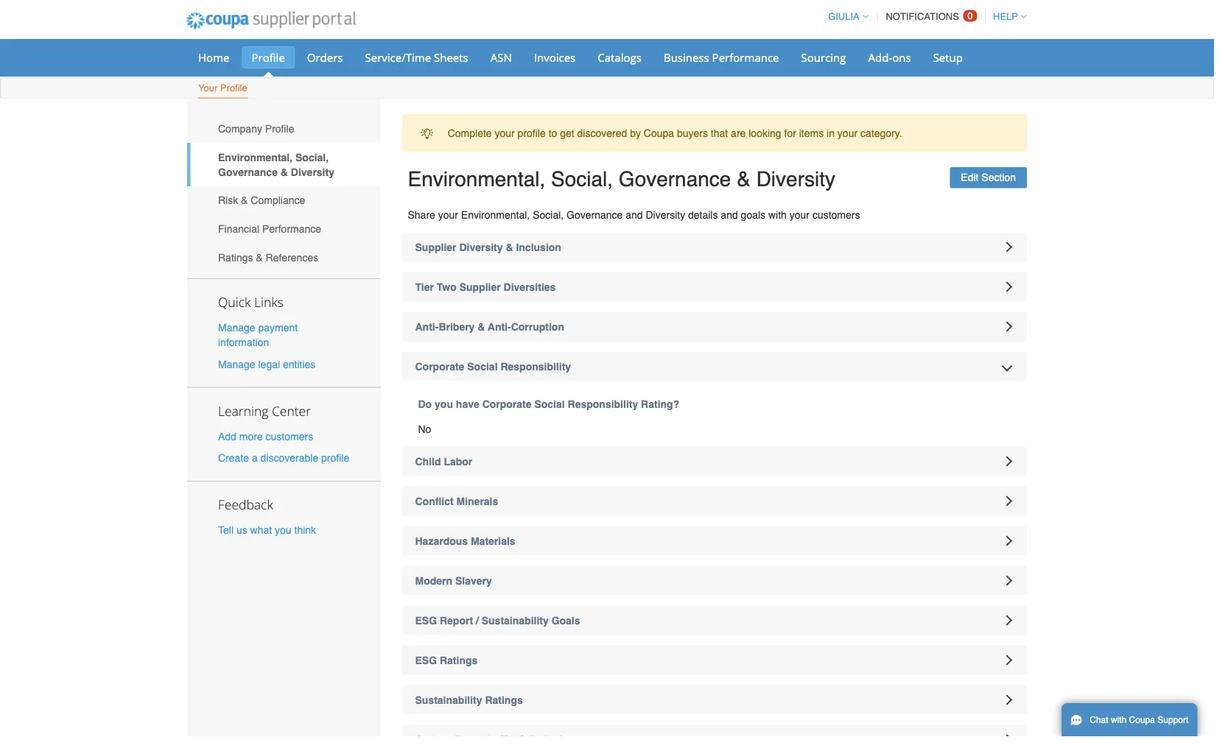 Task type: describe. For each thing, give the bounding box(es) containing it.
your right goals
[[790, 209, 810, 221]]

in
[[827, 127, 835, 139]]

setup
[[934, 50, 963, 65]]

esg report / sustainability goals button
[[403, 606, 1028, 636]]

1 anti- from the left
[[415, 321, 439, 333]]

/
[[476, 615, 479, 627]]

rating?
[[641, 398, 680, 410]]

chat with coupa support button
[[1062, 704, 1198, 738]]

esg ratings heading
[[403, 646, 1028, 676]]

with inside button
[[1112, 716, 1127, 726]]

& inside environmental, social, governance & diversity
[[281, 166, 288, 178]]

coupa supplier portal image
[[176, 2, 366, 39]]

discovered
[[578, 127, 628, 139]]

esg ratings button
[[403, 646, 1028, 676]]

diversity down for on the right top of page
[[757, 168, 836, 191]]

profile link
[[242, 46, 295, 69]]

hazardous materials heading
[[403, 527, 1028, 556]]

quick links
[[218, 294, 284, 311]]

tier two supplier diversities button
[[403, 272, 1028, 302]]

your right the complete
[[495, 127, 515, 139]]

1 vertical spatial profile
[[321, 452, 350, 464]]

tier two supplier diversities heading
[[403, 272, 1028, 302]]

complete your profile to get discovered by coupa buyers that are looking for items in your category. alert
[[403, 115, 1028, 152]]

links
[[254, 294, 284, 311]]

esg for esg ratings
[[415, 655, 437, 667]]

corporate social responsibility heading
[[403, 352, 1028, 381]]

for
[[785, 127, 797, 139]]

edit
[[961, 172, 979, 184]]

us
[[237, 525, 247, 536]]

materials
[[471, 536, 516, 547]]

risk
[[218, 195, 238, 207]]

your right the in at the right of page
[[838, 127, 858, 139]]

ratings & references link
[[187, 243, 381, 272]]

are
[[731, 127, 746, 139]]

manage for manage payment information
[[218, 322, 255, 334]]

ratings for sustainability
[[485, 695, 523, 707]]

modern
[[415, 575, 453, 587]]

goals
[[741, 209, 766, 221]]

modern slavery button
[[403, 567, 1028, 596]]

that
[[711, 127, 728, 139]]

risk & compliance link
[[187, 186, 381, 215]]

1 horizontal spatial corporate
[[483, 398, 532, 410]]

diversity inside dropdown button
[[460, 241, 503, 253]]

corporate inside dropdown button
[[415, 361, 465, 373]]

entities
[[283, 359, 316, 370]]

tell us what you think
[[218, 525, 316, 536]]

conflict minerals button
[[403, 487, 1028, 516]]

2 vertical spatial social,
[[533, 209, 564, 221]]

looking
[[749, 127, 782, 139]]

buyers
[[677, 127, 708, 139]]

asn link
[[481, 46, 522, 69]]

slavery
[[456, 575, 492, 587]]

company profile
[[218, 123, 294, 135]]

invoices
[[534, 50, 576, 65]]

1 horizontal spatial environmental, social, governance & diversity
[[408, 168, 836, 191]]

performance for business performance
[[713, 50, 780, 65]]

financial
[[218, 223, 260, 235]]

responsibility inside dropdown button
[[501, 361, 571, 373]]

sustainability inside dropdown button
[[415, 695, 482, 707]]

orders
[[307, 50, 343, 65]]

center
[[272, 402, 311, 420]]

hazardous
[[415, 536, 468, 547]]

manage legal entities
[[218, 359, 316, 370]]

ons
[[893, 50, 912, 65]]

service/time
[[365, 50, 431, 65]]

service/time sheets
[[365, 50, 469, 65]]

supplier diversity & inclusion
[[415, 241, 562, 253]]

business
[[664, 50, 710, 65]]

add-ons link
[[859, 46, 921, 69]]

catalogs link
[[588, 46, 652, 69]]

coupa inside button
[[1130, 716, 1156, 726]]

share
[[408, 209, 436, 221]]

more
[[239, 431, 263, 443]]

1 vertical spatial environmental,
[[408, 168, 546, 191]]

anti-bribery & anti-corruption heading
[[403, 312, 1028, 342]]

0 horizontal spatial customers
[[266, 431, 313, 443]]

company profile link
[[187, 115, 381, 143]]

learning
[[218, 402, 269, 420]]

child
[[415, 456, 441, 468]]

supplier diversity & inclusion heading
[[403, 233, 1028, 262]]

edit section link
[[950, 167, 1028, 188]]

& right bribery
[[478, 321, 485, 333]]

help link
[[987, 11, 1028, 22]]

sourcing link
[[792, 46, 856, 69]]

by
[[630, 127, 641, 139]]

1 horizontal spatial customers
[[813, 209, 861, 221]]

add more customers link
[[218, 431, 313, 443]]

sheets
[[434, 50, 469, 65]]

business performance
[[664, 50, 780, 65]]

no
[[418, 424, 432, 435]]

& up goals
[[737, 168, 751, 191]]

add
[[218, 431, 237, 443]]

do
[[418, 398, 432, 410]]

esg report / sustainability goals
[[415, 615, 581, 627]]

1 vertical spatial social
[[535, 398, 565, 410]]

child labor button
[[403, 447, 1028, 477]]

diversity inside environmental, social, governance & diversity
[[291, 166, 335, 178]]

service/time sheets link
[[356, 46, 478, 69]]

1 vertical spatial social,
[[551, 168, 613, 191]]

orders link
[[298, 46, 353, 69]]

sustainability ratings button
[[403, 686, 1028, 715]]

financial performance link
[[187, 215, 381, 243]]

references
[[266, 252, 319, 263]]

esg ratings
[[415, 655, 478, 667]]

bribery
[[439, 321, 475, 333]]

section
[[982, 172, 1017, 184]]

supplier inside supplier diversity & inclusion dropdown button
[[415, 241, 457, 253]]



Task type: locate. For each thing, give the bounding box(es) containing it.
governance inside environmental, social, governance & diversity
[[218, 166, 278, 178]]

esg
[[415, 615, 437, 627], [415, 655, 437, 667]]

2 horizontal spatial ratings
[[485, 695, 523, 707]]

supplier down share
[[415, 241, 457, 253]]

manage payment information link
[[218, 322, 298, 349]]

1 horizontal spatial profile
[[518, 127, 546, 139]]

profile right the discoverable
[[321, 452, 350, 464]]

profile inside alert
[[518, 127, 546, 139]]

help
[[994, 11, 1019, 22]]

modern slavery
[[415, 575, 492, 587]]

compliance
[[251, 195, 305, 207]]

your profile
[[198, 83, 247, 94]]

supplier
[[415, 241, 457, 253], [460, 281, 501, 293]]

0 horizontal spatial corporate
[[415, 361, 465, 373]]

1 esg from the top
[[415, 615, 437, 627]]

1 horizontal spatial and
[[721, 209, 738, 221]]

0 horizontal spatial and
[[626, 209, 643, 221]]

2 vertical spatial environmental,
[[461, 209, 530, 221]]

child labor heading
[[403, 447, 1028, 477]]

environmental, social, governance & diversity link
[[187, 143, 381, 186]]

environmental,
[[218, 151, 293, 163], [408, 168, 546, 191], [461, 209, 530, 221]]

diversity
[[291, 166, 335, 178], [757, 168, 836, 191], [646, 209, 686, 221], [460, 241, 503, 253]]

you right do
[[435, 398, 453, 410]]

0 vertical spatial profile
[[518, 127, 546, 139]]

1 vertical spatial profile
[[220, 83, 247, 94]]

giulia link
[[822, 11, 869, 22]]

2 esg from the top
[[415, 655, 437, 667]]

supplier right two
[[460, 281, 501, 293]]

sustainability inside dropdown button
[[482, 615, 549, 627]]

asn
[[491, 50, 512, 65]]

complete your profile to get discovered by coupa buyers that are looking for items in your category.
[[448, 127, 903, 139]]

sourcing
[[802, 50, 847, 65]]

environmental, social, governance & diversity inside 'link'
[[218, 151, 335, 178]]

payment
[[258, 322, 298, 334]]

have
[[456, 398, 480, 410]]

tell
[[218, 525, 234, 536]]

sustainability down esg ratings
[[415, 695, 482, 707]]

coupa
[[644, 127, 675, 139], [1130, 716, 1156, 726]]

sustainability right / in the bottom of the page
[[482, 615, 549, 627]]

business performance link
[[655, 46, 789, 69]]

learning center
[[218, 402, 311, 420]]

1 horizontal spatial performance
[[713, 50, 780, 65]]

& left inclusion
[[506, 241, 513, 253]]

your right share
[[438, 209, 459, 221]]

performance right business
[[713, 50, 780, 65]]

add-ons
[[869, 50, 912, 65]]

manage legal entities link
[[218, 359, 316, 370]]

risk & compliance
[[218, 195, 305, 207]]

environmental, social, governance & diversity up 'share your environmental, social, governance and diversity details and goals with your customers' on the top of the page
[[408, 168, 836, 191]]

social, down get on the top of page
[[551, 168, 613, 191]]

0 vertical spatial social
[[468, 361, 498, 373]]

0 vertical spatial ratings
[[218, 252, 253, 263]]

1 vertical spatial ratings
[[440, 655, 478, 667]]

& up risk & compliance link
[[281, 166, 288, 178]]

modern slavery heading
[[403, 567, 1028, 596]]

1 horizontal spatial with
[[1112, 716, 1127, 726]]

esg up sustainability ratings
[[415, 655, 437, 667]]

with
[[769, 209, 787, 221], [1112, 716, 1127, 726]]

0 vertical spatial performance
[[713, 50, 780, 65]]

0 vertical spatial environmental,
[[218, 151, 293, 163]]

1 horizontal spatial ratings
[[440, 655, 478, 667]]

you left think
[[275, 525, 292, 536]]

1 horizontal spatial you
[[435, 398, 453, 410]]

anti- up corporate social responsibility
[[488, 321, 511, 333]]

1 and from the left
[[626, 209, 643, 221]]

anti- down tier
[[415, 321, 439, 333]]

anti-bribery & anti-corruption
[[415, 321, 565, 333]]

0 horizontal spatial coupa
[[644, 127, 675, 139]]

0 vertical spatial you
[[435, 398, 453, 410]]

1 vertical spatial esg
[[415, 655, 437, 667]]

add more customers
[[218, 431, 313, 443]]

manage payment information
[[218, 322, 298, 349]]

your profile link
[[198, 79, 248, 98]]

manage up information on the top left
[[218, 322, 255, 334]]

get
[[560, 127, 575, 139]]

corporate up do
[[415, 361, 465, 373]]

diversity left details
[[646, 209, 686, 221]]

1 vertical spatial sustainability
[[415, 695, 482, 707]]

and left details
[[626, 209, 643, 221]]

0 horizontal spatial ratings
[[218, 252, 253, 263]]

sustainability ratings heading
[[403, 686, 1028, 715]]

social, inside environmental, social, governance & diversity
[[296, 151, 329, 163]]

esg for esg report / sustainability goals
[[415, 615, 437, 627]]

to
[[549, 127, 558, 139]]

social up the have
[[468, 361, 498, 373]]

sustainability ratings
[[415, 695, 523, 707]]

conflict minerals heading
[[403, 487, 1028, 516]]

environmental, social, governance & diversity
[[218, 151, 335, 178], [408, 168, 836, 191]]

1 vertical spatial responsibility
[[568, 398, 639, 410]]

chat with coupa support
[[1090, 716, 1189, 726]]

heading
[[403, 726, 1028, 738]]

you
[[435, 398, 453, 410], [275, 525, 292, 536]]

child labor
[[415, 456, 473, 468]]

details
[[689, 209, 718, 221]]

sustainability
[[482, 615, 549, 627], [415, 695, 482, 707]]

profile left to
[[518, 127, 546, 139]]

environmental, down company profile
[[218, 151, 293, 163]]

0 horizontal spatial social
[[468, 361, 498, 373]]

coupa right by at right
[[644, 127, 675, 139]]

coupa inside alert
[[644, 127, 675, 139]]

0 vertical spatial with
[[769, 209, 787, 221]]

0 horizontal spatial with
[[769, 209, 787, 221]]

ratings inside dropdown button
[[440, 655, 478, 667]]

0 horizontal spatial supplier
[[415, 241, 457, 253]]

ratings for esg
[[440, 655, 478, 667]]

manage
[[218, 322, 255, 334], [218, 359, 255, 370]]

do you have corporate social responsibility rating?
[[418, 398, 680, 410]]

diversity up tier two supplier diversities
[[460, 241, 503, 253]]

profile down 'coupa supplier portal' image
[[252, 50, 285, 65]]

profile for company profile
[[265, 123, 294, 135]]

hazardous materials
[[415, 536, 516, 547]]

0 vertical spatial esg
[[415, 615, 437, 627]]

0 vertical spatial sustainability
[[482, 615, 549, 627]]

0 vertical spatial profile
[[252, 50, 285, 65]]

0 horizontal spatial you
[[275, 525, 292, 536]]

discoverable
[[261, 452, 319, 464]]

environmental, up supplier diversity & inclusion at the left
[[461, 209, 530, 221]]

and
[[626, 209, 643, 221], [721, 209, 738, 221]]

2 manage from the top
[[218, 359, 255, 370]]

you inside button
[[275, 525, 292, 536]]

0 vertical spatial responsibility
[[501, 361, 571, 373]]

corporate right the have
[[483, 398, 532, 410]]

1 vertical spatial manage
[[218, 359, 255, 370]]

social inside dropdown button
[[468, 361, 498, 373]]

chat
[[1090, 716, 1109, 726]]

catalogs
[[598, 50, 642, 65]]

0 vertical spatial coupa
[[644, 127, 675, 139]]

support
[[1158, 716, 1189, 726]]

responsibility up do you have corporate social responsibility rating?
[[501, 361, 571, 373]]

0 horizontal spatial profile
[[321, 452, 350, 464]]

profile up environmental, social, governance & diversity 'link'
[[265, 123, 294, 135]]

& down financial performance
[[256, 252, 263, 263]]

2 anti- from the left
[[488, 321, 511, 333]]

social, down company profile link
[[296, 151, 329, 163]]

responsibility left rating? on the right bottom
[[568, 398, 639, 410]]

0 vertical spatial corporate
[[415, 361, 465, 373]]

a
[[252, 452, 258, 464]]

1 horizontal spatial coupa
[[1130, 716, 1156, 726]]

invoices link
[[525, 46, 585, 69]]

1 vertical spatial customers
[[266, 431, 313, 443]]

with right chat
[[1112, 716, 1127, 726]]

supplier inside "tier two supplier diversities" dropdown button
[[460, 281, 501, 293]]

ratings inside dropdown button
[[485, 695, 523, 707]]

supplier diversity & inclusion button
[[403, 233, 1028, 262]]

1 vertical spatial with
[[1112, 716, 1127, 726]]

customers
[[813, 209, 861, 221], [266, 431, 313, 443]]

social down corporate social responsibility
[[535, 398, 565, 410]]

navigation containing notifications 0
[[822, 2, 1028, 31]]

1 vertical spatial you
[[275, 525, 292, 536]]

financial performance
[[218, 223, 321, 235]]

environmental, down the complete
[[408, 168, 546, 191]]

environmental, inside 'link'
[[218, 151, 293, 163]]

profile
[[518, 127, 546, 139], [321, 452, 350, 464]]

1 vertical spatial supplier
[[460, 281, 501, 293]]

manage inside manage payment information
[[218, 322, 255, 334]]

feedback
[[218, 496, 273, 514]]

1 vertical spatial corporate
[[483, 398, 532, 410]]

governance
[[218, 166, 278, 178], [619, 168, 732, 191], [567, 209, 623, 221]]

performance up references
[[262, 223, 321, 235]]

two
[[437, 281, 457, 293]]

ratings & references
[[218, 252, 319, 263]]

1 horizontal spatial social
[[535, 398, 565, 410]]

create a discoverable profile link
[[218, 452, 350, 464]]

1 horizontal spatial anti-
[[488, 321, 511, 333]]

esg report / sustainability goals heading
[[403, 606, 1028, 636]]

0 horizontal spatial performance
[[262, 223, 321, 235]]

responsibility
[[501, 361, 571, 373], [568, 398, 639, 410]]

report
[[440, 615, 473, 627]]

what
[[250, 525, 272, 536]]

esg inside esg report / sustainability goals dropdown button
[[415, 615, 437, 627]]

2 vertical spatial profile
[[265, 123, 294, 135]]

complete
[[448, 127, 492, 139]]

0 horizontal spatial environmental, social, governance & diversity
[[218, 151, 335, 178]]

2 vertical spatial ratings
[[485, 695, 523, 707]]

diversities
[[504, 281, 556, 293]]

0 vertical spatial social,
[[296, 151, 329, 163]]

tell us what you think button
[[218, 523, 316, 538]]

0 vertical spatial manage
[[218, 322, 255, 334]]

diversity up risk & compliance link
[[291, 166, 335, 178]]

edit section
[[961, 172, 1017, 184]]

esg inside esg ratings dropdown button
[[415, 655, 437, 667]]

your
[[495, 127, 515, 139], [838, 127, 858, 139], [438, 209, 459, 221], [790, 209, 810, 221]]

with right goals
[[769, 209, 787, 221]]

0 vertical spatial customers
[[813, 209, 861, 221]]

2 and from the left
[[721, 209, 738, 221]]

share your environmental, social, governance and diversity details and goals with your customers
[[408, 209, 861, 221]]

navigation
[[822, 2, 1028, 31]]

minerals
[[457, 496, 499, 508]]

manage for manage legal entities
[[218, 359, 255, 370]]

company
[[218, 123, 262, 135]]

0 horizontal spatial anti-
[[415, 321, 439, 333]]

1 horizontal spatial supplier
[[460, 281, 501, 293]]

corporate social responsibility
[[415, 361, 571, 373]]

1 vertical spatial coupa
[[1130, 716, 1156, 726]]

social, up inclusion
[[533, 209, 564, 221]]

performance for financial performance
[[262, 223, 321, 235]]

and left goals
[[721, 209, 738, 221]]

environmental, social, governance & diversity up compliance
[[218, 151, 335, 178]]

0 vertical spatial supplier
[[415, 241, 457, 253]]

corporate social responsibility button
[[403, 352, 1028, 381]]

conflict minerals
[[415, 496, 499, 508]]

profile for your profile
[[220, 83, 247, 94]]

& right risk
[[241, 195, 248, 207]]

coupa left support
[[1130, 716, 1156, 726]]

profile right your
[[220, 83, 247, 94]]

anti-bribery & anti-corruption button
[[403, 312, 1028, 342]]

esg left report
[[415, 615, 437, 627]]

1 manage from the top
[[218, 322, 255, 334]]

1 vertical spatial performance
[[262, 223, 321, 235]]

manage down information on the top left
[[218, 359, 255, 370]]



Task type: vqa. For each thing, say whether or not it's contained in the screenshot.
"Anti-Bribery & Anti-Corruption" dropdown button
yes



